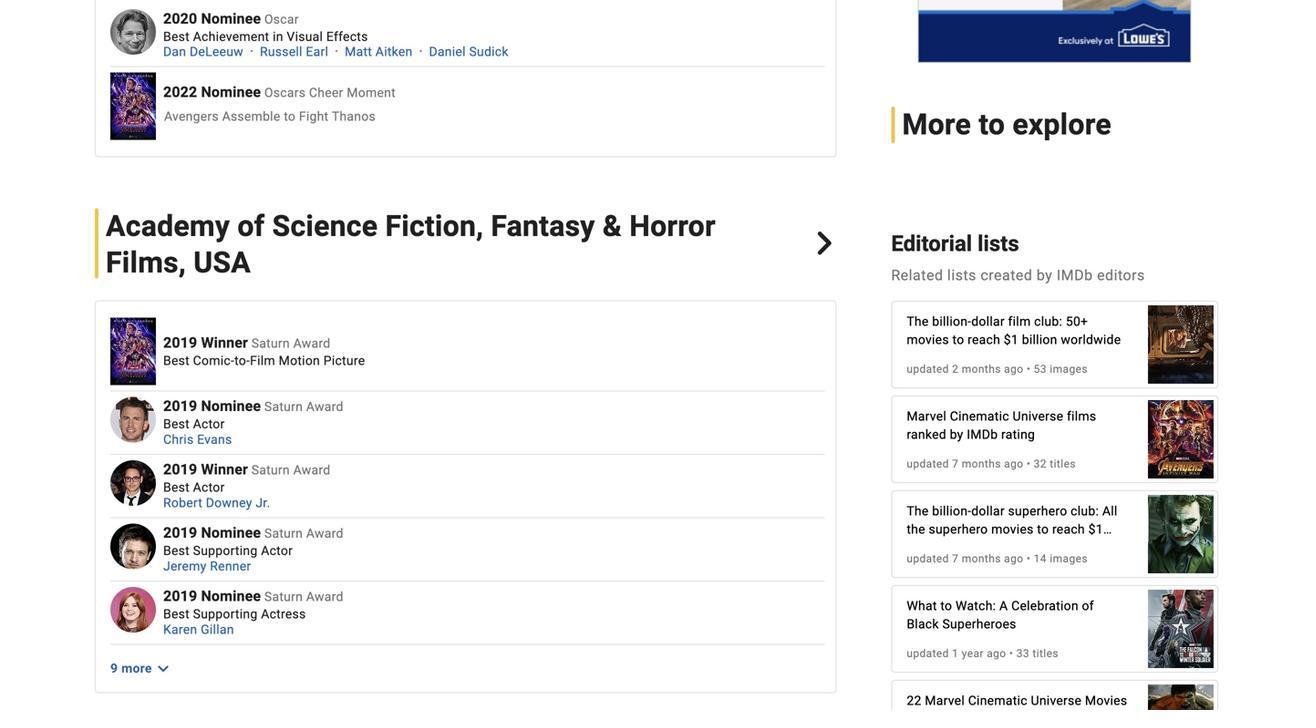 Task type: describe. For each thing, give the bounding box(es) containing it.
renner
[[210, 559, 251, 574]]

films
[[1067, 409, 1097, 424]]

actor inside 2019 nominee saturn award best supporting actor jeremy renner
[[261, 544, 293, 559]]

saturn for 2019 winner saturn award best comic-to-film motion picture
[[251, 336, 290, 351]]

editorial lists
[[891, 231, 1019, 257]]

all
[[1103, 504, 1118, 519]]

1 images from the top
[[1050, 363, 1088, 376]]

updated for marvel cinematic universe films ranked by imdb rating
[[907, 458, 949, 470]]

months inside the billion-dollar superhero club: all the superhero movies to reach $1 billion worldwide updated 7 months ago • 14 images
[[962, 553, 1001, 565]]

best for 2019 winner saturn award best actor robert downey jr.
[[163, 480, 190, 495]]

2019 for 2019 nominee saturn award best supporting actress karen gillan
[[163, 588, 197, 605]]

laura dern and dewanda wise in jurassic world dominion (2022) image
[[1148, 296, 1214, 393]]

updated for what to watch: a celebration of black superheroes
[[907, 647, 949, 660]]

fantasy
[[491, 209, 595, 243]]

cinematic inside 22 marvel cinematic universe movies
[[968, 693, 1028, 708]]

14
[[1034, 553, 1047, 565]]

months for rating
[[962, 458, 1001, 470]]

chris evans button
[[163, 432, 232, 447]]

winner for 2019 winner saturn award best actor robert downey jr.
[[201, 461, 248, 479]]

gillan
[[201, 622, 234, 637]]

of inside academy of science fiction, fantasy & horror films, usa
[[237, 209, 265, 243]]

academy of science fiction, fantasy & horror films, usa
[[106, 209, 716, 280]]

oscars
[[264, 85, 306, 101]]

billion- for superhero
[[932, 504, 972, 519]]

matt
[[345, 44, 372, 59]]

&
[[603, 209, 622, 243]]

imdb inside the marvel cinematic universe films ranked by imdb rating
[[967, 427, 998, 442]]

by inside the marvel cinematic universe films ranked by imdb rating
[[950, 427, 964, 442]]

$1 inside the billion-dollar superhero club: all the superhero movies to reach $1 billion worldwide updated 7 months ago • 14 images
[[1089, 522, 1103, 537]]

more
[[902, 108, 971, 142]]

billion- for to
[[932, 314, 972, 329]]

2019 nominee saturn award best supporting actor jeremy renner
[[163, 525, 344, 574]]

earl
[[306, 44, 328, 59]]

dan deleeuw
[[163, 44, 243, 59]]

the billion-dollar superhero club: all the superhero movies to reach $1 billion worldwide updated 7 months ago • 14 images
[[907, 504, 1118, 565]]

• inside the billion-dollar superhero club: all the superhero movies to reach $1 billion worldwide updated 7 months ago • 14 images
[[1027, 553, 1031, 565]]

to inside 2022 nominee oscars cheer moment avengers assemble to fight thanos
[[284, 109, 296, 124]]

universe inside the marvel cinematic universe films ranked by imdb rating
[[1013, 409, 1064, 424]]

to-
[[234, 353, 250, 368]]

2019 nominee saturn award best actor chris evans
[[163, 398, 344, 447]]

robert downey jr. button
[[163, 496, 270, 511]]

comic-
[[193, 353, 235, 368]]

supporting for 2019 nominee saturn award best supporting actor jeremy renner
[[193, 544, 258, 559]]

2020
[[163, 10, 197, 27]]

award for 2019 nominee saturn award best supporting actor jeremy renner
[[306, 526, 344, 542]]

worldwide inside the billion-dollar film club: 50+ movies to reach $1 billion worldwide
[[1061, 332, 1121, 347]]

22 marvel cinematic universe movies
[[907, 693, 1128, 711]]

in
[[273, 29, 283, 44]]

karen gillan image
[[110, 587, 156, 633]]

academy
[[106, 209, 230, 243]]

jeremy renner image
[[110, 524, 156, 569]]

titles for superheroes
[[1033, 647, 1059, 660]]

more to explore
[[902, 108, 1112, 142]]

1 horizontal spatial imdb
[[1057, 267, 1093, 284]]

2020 nominee oscar best achievement in visual effects
[[163, 10, 368, 44]]

dan deleeuw image
[[110, 9, 156, 55]]

$1 inside the billion-dollar film club: 50+ movies to reach $1 billion worldwide
[[1004, 332, 1019, 347]]

ranked
[[907, 427, 947, 442]]

visual
[[287, 29, 323, 44]]

saturn for 2019 winner saturn award best actor robert downey jr.
[[251, 463, 290, 478]]

supporting for 2019 nominee saturn award best supporting actress karen gillan
[[193, 607, 258, 622]]

don cheadle, robert downey jr., josh brolin, bradley cooper, chris evans, sean gunn, scarlett johansson, brie larson, jeremy renner, paul rudd, mark ruffalo, chris hemsworth, danai gurira, and karen gillan in avengers: endgame (2019) image for 2019
[[110, 318, 156, 385]]

robert
[[163, 496, 203, 511]]

a
[[1000, 599, 1008, 614]]

daniel sudick button
[[429, 44, 509, 59]]

movies inside the billion-dollar film club: 50+ movies to reach $1 billion worldwide
[[907, 332, 949, 347]]

2019 winner saturn award best comic-to-film motion picture
[[163, 334, 365, 368]]

club: for reach
[[1071, 504, 1099, 519]]

2019 for 2019 nominee saturn award best supporting actor jeremy renner
[[163, 525, 197, 542]]

rating
[[1002, 427, 1035, 442]]

heath ledger in the dark knight (2008) image
[[1148, 486, 1214, 583]]

ago for watch:
[[987, 647, 1007, 660]]

achievement
[[193, 29, 269, 44]]

don cheadle, robert downey jr., josh brolin, bradley cooper, chris evans, sean gunn, scarlett johansson, brie larson, jeremy renner, paul rudd, mark ruffalo, chris hemsworth, danai gurira, and karen gillan in avengers: endgame (2019) image for 2022
[[110, 72, 156, 140]]

editors
[[1097, 267, 1145, 284]]

dan
[[163, 44, 186, 59]]

updated 7 months ago • 32 titles
[[907, 458, 1076, 470]]

russell earl button
[[260, 44, 328, 59]]

updated 1 year ago • 33 titles
[[907, 647, 1059, 660]]

saturn for 2019 nominee saturn award best actor chris evans
[[264, 400, 303, 415]]

2019 for 2019 winner saturn award best comic-to-film motion picture
[[163, 334, 197, 351]]

9 more button
[[110, 652, 174, 685]]

editorial
[[891, 231, 972, 257]]

more
[[121, 661, 152, 676]]

matt aitken button
[[345, 44, 413, 59]]

fiction,
[[385, 209, 484, 243]]

moment
[[347, 85, 396, 101]]

nominee for 2020 nominee oscar best achievement in visual effects
[[201, 10, 261, 27]]

robert downey jr. at an event for the judge (2014) image
[[110, 460, 156, 506]]

to inside the billion-dollar film club: 50+ movies to reach $1 billion worldwide
[[953, 332, 964, 347]]

to inside the billion-dollar superhero club: all the superhero movies to reach $1 billion worldwide updated 7 months ago • 14 images
[[1037, 522, 1049, 537]]

horror
[[630, 209, 716, 243]]

academy of science fiction, fantasy & horror films, usa link
[[95, 208, 837, 280]]

motion
[[279, 353, 320, 368]]

superheroes
[[943, 617, 1017, 632]]

9
[[110, 661, 118, 676]]

best for 2019 winner saturn award best comic-to-film motion picture
[[163, 353, 190, 368]]

9 more
[[110, 661, 152, 676]]

daniel brühl, wyatt russell, emily vancamp, anthony mackie, sebastian stan, and erin kellyman in the falcon and the winter soldier (2021) image
[[1148, 581, 1214, 678]]

related lists created by imdb editors
[[891, 267, 1145, 284]]

months for to
[[962, 363, 1001, 376]]

assemble
[[222, 109, 280, 124]]

jeremy
[[163, 559, 207, 574]]

celebration
[[1012, 599, 1079, 614]]

what to watch: a celebration of black superheroes
[[907, 599, 1094, 632]]

created
[[981, 267, 1033, 284]]

thanos
[[332, 109, 376, 124]]

• for film
[[1027, 363, 1031, 376]]

the
[[907, 522, 926, 537]]

reach inside the billion-dollar superhero club: all the superhero movies to reach $1 billion worldwide updated 7 months ago • 14 images
[[1053, 522, 1085, 537]]

marvel inside 22 marvel cinematic universe movies
[[925, 693, 965, 708]]

best for 2019 nominee saturn award best supporting actress karen gillan
[[163, 607, 190, 622]]

actor for winner
[[193, 480, 225, 495]]

to right more
[[979, 108, 1005, 142]]

billion inside the billion-dollar superhero club: all the superhero movies to reach $1 billion worldwide updated 7 months ago • 14 images
[[907, 540, 942, 555]]

watch:
[[956, 599, 996, 614]]

russell earl
[[260, 44, 328, 59]]

nominee for 2019 nominee saturn award best actor chris evans
[[201, 398, 261, 415]]

chris evans image
[[110, 397, 156, 443]]



Task type: locate. For each thing, give the bounding box(es) containing it.
award for 2019 nominee saturn award best supporting actress karen gillan
[[306, 590, 344, 605]]

1 dollar from the top
[[972, 314, 1005, 329]]

movies down updated 7 months ago • 32 titles
[[992, 522, 1034, 537]]

cinematic down "updated 1 year ago • 33 titles"
[[968, 693, 1028, 708]]

science
[[272, 209, 378, 243]]

supporting up the gillan
[[193, 607, 258, 622]]

actor inside 2019 nominee saturn award best actor chris evans
[[193, 417, 225, 432]]

• for films
[[1027, 458, 1031, 470]]

4 2019 from the top
[[163, 525, 197, 542]]

0 horizontal spatial billion
[[907, 540, 942, 555]]

saturn inside 2019 nominee saturn award best actor chris evans
[[264, 400, 303, 415]]

1 horizontal spatial club:
[[1071, 504, 1099, 519]]

saturn up jr.
[[251, 463, 290, 478]]

1 billion- from the top
[[932, 314, 972, 329]]

best inside the 2019 winner saturn award best actor robert downey jr.
[[163, 480, 190, 495]]

winner down evans
[[201, 461, 248, 479]]

2019 for 2019 nominee saturn award best actor chris evans
[[163, 398, 197, 415]]

0 horizontal spatial reach
[[968, 332, 1001, 347]]

saturn inside 2019 winner saturn award best comic-to-film motion picture
[[251, 336, 290, 351]]

nominee inside 2019 nominee saturn award best actor chris evans
[[201, 398, 261, 415]]

1 vertical spatial don cheadle, robert downey jr., josh brolin, bradley cooper, chris evans, sean gunn, scarlett johansson, brie larson, jeremy renner, paul rudd, mark ruffalo, chris hemsworth, danai gurira, and karen gillan in avengers: endgame (2019) image
[[110, 318, 156, 385]]

0 vertical spatial by
[[1037, 267, 1053, 284]]

1 vertical spatial winner
[[201, 461, 248, 479]]

lists up created
[[978, 231, 1019, 257]]

imdb up updated 7 months ago • 32 titles
[[967, 427, 998, 442]]

club: left 50+
[[1034, 314, 1063, 329]]

award inside 2019 nominee saturn award best supporting actor jeremy renner
[[306, 526, 344, 542]]

dollar
[[972, 314, 1005, 329], [972, 504, 1005, 519]]

what
[[907, 599, 937, 614]]

titles right 32
[[1050, 458, 1076, 470]]

titles right the 33
[[1033, 647, 1059, 660]]

to left fight
[[284, 109, 296, 124]]

2 months from the top
[[962, 458, 1001, 470]]

2 images from the top
[[1050, 553, 1088, 565]]

superhero right the
[[929, 522, 988, 537]]

dollar for movies
[[972, 504, 1005, 519]]

2019 inside 2019 nominee saturn award best actor chris evans
[[163, 398, 197, 415]]

by
[[1037, 267, 1053, 284], [950, 427, 964, 442]]

1 vertical spatial the
[[907, 504, 929, 519]]

0 vertical spatial movies
[[907, 332, 949, 347]]

1 horizontal spatial worldwide
[[1061, 332, 1121, 347]]

picture
[[324, 353, 365, 368]]

award inside the 2019 winner saturn award best actor robert downey jr.
[[293, 463, 331, 478]]

1 vertical spatial supporting
[[193, 607, 258, 622]]

2
[[952, 363, 959, 376]]

3 nominee from the top
[[201, 398, 261, 415]]

0 vertical spatial lists
[[978, 231, 1019, 257]]

$1
[[1004, 332, 1019, 347], [1089, 522, 1103, 537]]

best up dan
[[163, 29, 190, 44]]

billion- down updated 7 months ago • 32 titles
[[932, 504, 972, 519]]

2 best from the top
[[163, 353, 190, 368]]

33
[[1017, 647, 1030, 660]]

award inside the 2019 nominee saturn award best supporting actress karen gillan
[[306, 590, 344, 605]]

oscar
[[264, 12, 299, 27]]

sudick
[[469, 44, 509, 59]]

related
[[891, 267, 944, 284]]

actor for nominee
[[193, 417, 225, 432]]

2019 for 2019 winner saturn award best actor robert downey jr.
[[163, 461, 197, 479]]

$1 down all
[[1089, 522, 1103, 537]]

karen gillan button
[[163, 622, 234, 637]]

2 the from the top
[[907, 504, 929, 519]]

1 vertical spatial imdb
[[967, 427, 998, 442]]

downey
[[206, 496, 252, 511]]

marvel inside the marvel cinematic universe films ranked by imdb rating
[[907, 409, 947, 424]]

billion down film
[[1022, 332, 1058, 347]]

0 horizontal spatial superhero
[[929, 522, 988, 537]]

0 vertical spatial 7
[[952, 458, 959, 470]]

club: inside the billion-dollar superhero club: all the superhero movies to reach $1 billion worldwide updated 7 months ago • 14 images
[[1071, 504, 1099, 519]]

1 horizontal spatial superhero
[[1008, 504, 1068, 519]]

award for 2019 nominee saturn award best actor chris evans
[[306, 400, 344, 415]]

movies inside the billion-dollar superhero club: all the superhero movies to reach $1 billion worldwide updated 7 months ago • 14 images
[[992, 522, 1034, 537]]

movies
[[1085, 693, 1128, 708]]

dollar inside the billion-dollar film club: 50+ movies to reach $1 billion worldwide
[[972, 314, 1005, 329]]

award for 2019 winner saturn award best comic-to-film motion picture
[[293, 336, 331, 351]]

karen
[[163, 622, 197, 637]]

best
[[163, 29, 190, 44], [163, 353, 190, 368], [163, 417, 190, 432], [163, 480, 190, 495], [163, 544, 190, 559], [163, 607, 190, 622]]

•
[[1027, 363, 1031, 376], [1027, 458, 1031, 470], [1027, 553, 1031, 565], [1010, 647, 1014, 660]]

2 supporting from the top
[[193, 607, 258, 622]]

saturn inside the 2019 nominee saturn award best supporting actress karen gillan
[[264, 590, 303, 605]]

the billion-dollar film club: 50+ movies to reach $1 billion worldwide
[[907, 314, 1121, 347]]

1 horizontal spatial $1
[[1089, 522, 1103, 537]]

nominee down "renner" in the left bottom of the page
[[201, 588, 261, 605]]

images right '53'
[[1050, 363, 1088, 376]]

actor inside the 2019 winner saturn award best actor robert downey jr.
[[193, 480, 225, 495]]

2 dollar from the top
[[972, 504, 1005, 519]]

billion- up 2
[[932, 314, 972, 329]]

1 vertical spatial 7
[[952, 553, 959, 565]]

images inside the billion-dollar superhero club: all the superhero movies to reach $1 billion worldwide updated 7 months ago • 14 images
[[1050, 553, 1088, 565]]

5 2019 from the top
[[163, 588, 197, 605]]

cinematic up rating
[[950, 409, 1010, 424]]

0 vertical spatial images
[[1050, 363, 1088, 376]]

7 inside the billion-dollar superhero club: all the superhero movies to reach $1 billion worldwide updated 7 months ago • 14 images
[[952, 553, 959, 565]]

aitken
[[376, 44, 413, 59]]

3 months from the top
[[962, 553, 1001, 565]]

2019 inside 2019 nominee saturn award best supporting actor jeremy renner
[[163, 525, 197, 542]]

1 horizontal spatial movies
[[992, 522, 1034, 537]]

winner inside the 2019 winner saturn award best actor robert downey jr.
[[201, 461, 248, 479]]

updated
[[907, 363, 949, 376], [907, 458, 949, 470], [907, 553, 949, 565], [907, 647, 949, 660]]

saturn down motion
[[264, 400, 303, 415]]

0 vertical spatial billion-
[[932, 314, 972, 329]]

evans
[[197, 432, 232, 447]]

months right 2
[[962, 363, 1001, 376]]

4 nominee from the top
[[201, 525, 261, 542]]

updated for the billion-dollar film club: 50+ movies to reach $1 billion worldwide
[[907, 363, 949, 376]]

1 vertical spatial by
[[950, 427, 964, 442]]

best up 'jeremy'
[[163, 544, 190, 559]]

titles for rating
[[1050, 458, 1076, 470]]

worldwide inside the billion-dollar superhero club: all the superhero movies to reach $1 billion worldwide updated 7 months ago • 14 images
[[946, 540, 1006, 555]]

6 best from the top
[[163, 607, 190, 622]]

of inside what to watch: a celebration of black superheroes
[[1082, 599, 1094, 614]]

actor up evans
[[193, 417, 225, 432]]

4 best from the top
[[163, 480, 190, 495]]

1 vertical spatial club:
[[1071, 504, 1099, 519]]

1 vertical spatial dollar
[[972, 504, 1005, 519]]

supporting inside the 2019 nominee saturn award best supporting actress karen gillan
[[193, 607, 258, 622]]

award
[[293, 336, 331, 351], [306, 400, 344, 415], [293, 463, 331, 478], [306, 526, 344, 542], [306, 590, 344, 605]]

lists
[[978, 231, 1019, 257], [948, 267, 977, 284]]

months down the marvel cinematic universe films ranked by imdb rating
[[962, 458, 1001, 470]]

nominee inside 2022 nominee oscars cheer moment avengers assemble to fight thanos
[[201, 84, 261, 101]]

2 billion- from the top
[[932, 504, 972, 519]]

winner inside 2019 winner saturn award best comic-to-film motion picture
[[201, 334, 248, 351]]

4 updated from the top
[[907, 647, 949, 660]]

avengers
[[164, 109, 219, 124]]

3 best from the top
[[163, 417, 190, 432]]

0 horizontal spatial club:
[[1034, 314, 1063, 329]]

7 down the marvel cinematic universe films ranked by imdb rating
[[952, 458, 959, 470]]

saturn for 2019 nominee saturn award best supporting actress karen gillan
[[264, 590, 303, 605]]

0 horizontal spatial by
[[950, 427, 964, 442]]

1 vertical spatial billion
[[907, 540, 942, 555]]

0 horizontal spatial worldwide
[[946, 540, 1006, 555]]

dollar inside the billion-dollar superhero club: all the superhero movies to reach $1 billion worldwide updated 7 months ago • 14 images
[[972, 504, 1005, 519]]

best inside 2019 nominee saturn award best actor chris evans
[[163, 417, 190, 432]]

imdb left editors
[[1057, 267, 1093, 284]]

nominee for 2019 nominee saturn award best supporting actor jeremy renner
[[201, 525, 261, 542]]

best left comic-
[[163, 353, 190, 368]]

0 vertical spatial winner
[[201, 334, 248, 351]]

1 supporting from the top
[[193, 544, 258, 559]]

1 best from the top
[[163, 29, 190, 44]]

ago
[[1004, 363, 1024, 376], [1004, 458, 1024, 470], [1004, 553, 1024, 565], [987, 647, 1007, 660]]

1 vertical spatial superhero
[[929, 522, 988, 537]]

the inside the billion-dollar superhero club: all the superhero movies to reach $1 billion worldwide updated 7 months ago • 14 images
[[907, 504, 929, 519]]

of right celebration
[[1082, 599, 1094, 614]]

reach up updated 2 months ago • 53 images
[[968, 332, 1001, 347]]

1 vertical spatial actor
[[193, 480, 225, 495]]

0 vertical spatial dollar
[[972, 314, 1005, 329]]

explore
[[1013, 108, 1112, 142]]

updated 2 months ago • 53 images
[[907, 363, 1088, 376]]

chevron right inline image
[[813, 232, 837, 255]]

0 vertical spatial reach
[[968, 332, 1001, 347]]

• left '53'
[[1027, 363, 1031, 376]]

the down related
[[907, 314, 929, 329]]

best inside 2019 nominee saturn award best supporting actor jeremy renner
[[163, 544, 190, 559]]

club: left all
[[1071, 504, 1099, 519]]

reach inside the billion-dollar film club: 50+ movies to reach $1 billion worldwide
[[968, 332, 1001, 347]]

$1 down film
[[1004, 332, 1019, 347]]

updated left 2
[[907, 363, 949, 376]]

2019 down chris
[[163, 461, 197, 479]]

chris
[[163, 432, 194, 447]]

daniel
[[429, 44, 466, 59]]

nominee for 2022 nominee oscars cheer moment avengers assemble to fight thanos
[[201, 84, 261, 101]]

1 don cheadle, robert downey jr., josh brolin, bradley cooper, chris evans, sean gunn, scarlett johansson, brie larson, jeremy renner, paul rudd, mark ruffalo, chris hemsworth, danai gurira, and karen gillan in avengers: endgame (2019) image from the top
[[110, 72, 156, 140]]

2 vertical spatial months
[[962, 553, 1001, 565]]

1 vertical spatial universe
[[1031, 693, 1082, 708]]

ago left 32
[[1004, 458, 1024, 470]]

1 horizontal spatial lists
[[978, 231, 1019, 257]]

nominee inside the 2019 nominee saturn award best supporting actress karen gillan
[[201, 588, 261, 605]]

to
[[979, 108, 1005, 142], [284, 109, 296, 124], [953, 332, 964, 347], [1037, 522, 1049, 537], [941, 599, 953, 614]]

ago right year
[[987, 647, 1007, 660]]

best up chris
[[163, 417, 190, 432]]

nominee down the 'downey'
[[201, 525, 261, 542]]

dollar left film
[[972, 314, 1005, 329]]

winner for 2019 winner saturn award best comic-to-film motion picture
[[201, 334, 248, 351]]

nominee for 2019 nominee saturn award best supporting actress karen gillan
[[201, 588, 261, 605]]

saturn inside 2019 nominee saturn award best supporting actor jeremy renner
[[264, 526, 303, 542]]

the for the billion-dollar superhero club: all the superhero movies to reach $1 billion worldwide updated 7 months ago • 14 images
[[907, 504, 929, 519]]

2019 winner saturn award best actor robert downey jr.
[[163, 461, 331, 511]]

expand more image
[[152, 658, 174, 680]]

1 updated from the top
[[907, 363, 949, 376]]

don cheadle, robert downey jr., josh brolin, bradley cooper, chris evans, sean gunn, scarlett johansson, brie larson, jeremy renner, paul rudd, mark ruffalo, chris hemsworth, danai gurira, and karen gillan in avengers: endgame (2019) image
[[110, 72, 156, 140], [110, 318, 156, 385]]

1 vertical spatial reach
[[1053, 522, 1085, 537]]

best for 2019 nominee saturn award best actor chris evans
[[163, 417, 190, 432]]

actor up robert downey jr. button
[[193, 480, 225, 495]]

daniel sudick
[[429, 44, 509, 59]]

best inside the 2019 nominee saturn award best supporting actress karen gillan
[[163, 607, 190, 622]]

0 vertical spatial billion
[[1022, 332, 1058, 347]]

marvel up ranked
[[907, 409, 947, 424]]

nominee
[[201, 10, 261, 27], [201, 84, 261, 101], [201, 398, 261, 415], [201, 525, 261, 542], [201, 588, 261, 605]]

2 updated from the top
[[907, 458, 949, 470]]

actor
[[193, 417, 225, 432], [193, 480, 225, 495], [261, 544, 293, 559]]

nominee up the assemble
[[201, 84, 261, 101]]

by right created
[[1037, 267, 1053, 284]]

3 updated from the top
[[907, 553, 949, 565]]

saturn inside the 2019 winner saturn award best actor robert downey jr.
[[251, 463, 290, 478]]

months up watch:
[[962, 553, 1001, 565]]

superhero down 32
[[1008, 504, 1068, 519]]

7 up watch:
[[952, 553, 959, 565]]

2019
[[163, 334, 197, 351], [163, 398, 197, 415], [163, 461, 197, 479], [163, 525, 197, 542], [163, 588, 197, 605]]

1 vertical spatial images
[[1050, 553, 1088, 565]]

club:
[[1034, 314, 1063, 329], [1071, 504, 1099, 519]]

usa
[[193, 246, 251, 280]]

saturn for 2019 nominee saturn award best supporting actor jeremy renner
[[264, 526, 303, 542]]

1 horizontal spatial by
[[1037, 267, 1053, 284]]

• for a
[[1010, 647, 1014, 660]]

1 vertical spatial $1
[[1089, 522, 1103, 537]]

0 horizontal spatial movies
[[907, 332, 949, 347]]

32
[[1034, 458, 1047, 470]]

billion inside the billion-dollar film club: 50+ movies to reach $1 billion worldwide
[[1022, 332, 1058, 347]]

months
[[962, 363, 1001, 376], [962, 458, 1001, 470], [962, 553, 1001, 565]]

award inside 2019 nominee saturn award best actor chris evans
[[306, 400, 344, 415]]

0 vertical spatial actor
[[193, 417, 225, 432]]

universe up rating
[[1013, 409, 1064, 424]]

best inside 2020 nominee oscar best achievement in visual effects
[[163, 29, 190, 44]]

1 vertical spatial of
[[1082, 599, 1094, 614]]

1 horizontal spatial reach
[[1053, 522, 1085, 537]]

2019 inside 2019 winner saturn award best comic-to-film motion picture
[[163, 334, 197, 351]]

the inside the billion-dollar film club: 50+ movies to reach $1 billion worldwide
[[907, 314, 929, 329]]

movies down related
[[907, 332, 949, 347]]

the for the billion-dollar film club: 50+ movies to reach $1 billion worldwide
[[907, 314, 929, 329]]

1 winner from the top
[[201, 334, 248, 351]]

black
[[907, 617, 939, 632]]

2 7 from the top
[[952, 553, 959, 565]]

reach
[[968, 332, 1001, 347], [1053, 522, 1085, 537]]

5 nominee from the top
[[201, 588, 261, 605]]

0 vertical spatial $1
[[1004, 332, 1019, 347]]

1 nominee from the top
[[201, 10, 261, 27]]

worldwide up watch:
[[946, 540, 1006, 555]]

year
[[962, 647, 984, 660]]

0 vertical spatial titles
[[1050, 458, 1076, 470]]

fight
[[299, 109, 329, 124]]

club: inside the billion-dollar film club: 50+ movies to reach $1 billion worldwide
[[1034, 314, 1063, 329]]

jeremy renner button
[[163, 559, 251, 574]]

0 horizontal spatial lists
[[948, 267, 977, 284]]

1 vertical spatial titles
[[1033, 647, 1059, 660]]

lists for editorial
[[978, 231, 1019, 257]]

supporting
[[193, 544, 258, 559], [193, 607, 258, 622]]

saturn up "film"
[[251, 336, 290, 351]]

0 vertical spatial don cheadle, robert downey jr., josh brolin, bradley cooper, chris evans, sean gunn, scarlett johansson, brie larson, jeremy renner, paul rudd, mark ruffalo, chris hemsworth, danai gurira, and karen gillan in avengers: endgame (2019) image
[[110, 72, 156, 140]]

club: for billion
[[1034, 314, 1063, 329]]

actor down jr.
[[261, 544, 293, 559]]

1 months from the top
[[962, 363, 1001, 376]]

images
[[1050, 363, 1088, 376], [1050, 553, 1088, 565]]

2022
[[163, 84, 197, 101]]

don cheadle, robert downey jr., josh brolin, bradley cooper, chris evans, sean gunn, scarlett johansson, brie larson, jeremy renner, paul rudd, mark ruffalo, chris hemsworth, danai gurira, and karen gillan in avengers: endgame (2019) image left 2022
[[110, 72, 156, 140]]

0 vertical spatial cinematic
[[950, 409, 1010, 424]]

billion down the
[[907, 540, 942, 555]]

don cheadle, robert downey jr., josh brolin, bradley cooper, chris evans, sean gunn, scarlett johansson, brie larson, jeremy renner, paul rudd, mark ruffalo, chris hemsworth, danai gurira, and karen gillan in avengers: endgame (2019) image up chris evans image
[[110, 318, 156, 385]]

updated down ranked
[[907, 458, 949, 470]]

2019 down 'jeremy'
[[163, 588, 197, 605]]

50+
[[1066, 314, 1088, 329]]

universe left movies
[[1031, 693, 1082, 708]]

images right 14
[[1050, 553, 1088, 565]]

effects
[[326, 29, 368, 44]]

• left the 33
[[1010, 647, 1014, 660]]

saturn
[[251, 336, 290, 351], [264, 400, 303, 415], [251, 463, 290, 478], [264, 526, 303, 542], [264, 590, 303, 605]]

22
[[907, 693, 922, 708]]

1 vertical spatial billion-
[[932, 504, 972, 519]]

2 2019 from the top
[[163, 398, 197, 415]]

2022 nominee oscars cheer moment avengers assemble to fight thanos
[[163, 84, 396, 124]]

5 best from the top
[[163, 544, 190, 559]]

0 vertical spatial of
[[237, 209, 265, 243]]

updated left 1
[[907, 647, 949, 660]]

2 don cheadle, robert downey jr., josh brolin, bradley cooper, chris evans, sean gunn, scarlett johansson, brie larson, jeremy renner, paul rudd, mark ruffalo, chris hemsworth, danai gurira, and karen gillan in avengers: endgame (2019) image from the top
[[110, 318, 156, 385]]

ago for universe
[[1004, 458, 1024, 470]]

1 horizontal spatial billion
[[1022, 332, 1058, 347]]

worldwide down 50+
[[1061, 332, 1121, 347]]

of up usa on the left top of page
[[237, 209, 265, 243]]

matt aitken
[[345, 44, 413, 59]]

by right ranked
[[950, 427, 964, 442]]

nominee up evans
[[201, 398, 261, 415]]

1 vertical spatial marvel
[[925, 693, 965, 708]]

0 horizontal spatial $1
[[1004, 332, 1019, 347]]

1 7 from the top
[[952, 458, 959, 470]]

2 vertical spatial actor
[[261, 544, 293, 559]]

dollar down updated 7 months ago • 32 titles
[[972, 504, 1005, 519]]

1 horizontal spatial of
[[1082, 599, 1094, 614]]

3 2019 from the top
[[163, 461, 197, 479]]

53
[[1034, 363, 1047, 376]]

saturn down jr.
[[264, 526, 303, 542]]

award inside 2019 winner saturn award best comic-to-film motion picture
[[293, 336, 331, 351]]

nominee up achievement
[[201, 10, 261, 27]]

1 vertical spatial months
[[962, 458, 1001, 470]]

best for 2019 nominee saturn award best supporting actor jeremy renner
[[163, 544, 190, 559]]

ago left 14
[[1004, 553, 1024, 565]]

1 vertical spatial worldwide
[[946, 540, 1006, 555]]

award for 2019 winner saturn award best actor robert downey jr.
[[293, 463, 331, 478]]

billion- inside the billion-dollar film club: 50+ movies to reach $1 billion worldwide
[[932, 314, 972, 329]]

lists for related
[[948, 267, 977, 284]]

0 vertical spatial supporting
[[193, 544, 258, 559]]

marvel
[[907, 409, 947, 424], [925, 693, 965, 708]]

best up karen
[[163, 607, 190, 622]]

updated down the
[[907, 553, 949, 565]]

best up robert
[[163, 480, 190, 495]]

best inside 2019 winner saturn award best comic-to-film motion picture
[[163, 353, 190, 368]]

0 vertical spatial the
[[907, 314, 929, 329]]

supporting up "renner" in the left bottom of the page
[[193, 544, 258, 559]]

billion-
[[932, 314, 972, 329], [932, 504, 972, 519]]

2 winner from the top
[[201, 461, 248, 479]]

1 2019 from the top
[[163, 334, 197, 351]]

0 vertical spatial imdb
[[1057, 267, 1093, 284]]

• left 32
[[1027, 458, 1031, 470]]

the up the
[[907, 504, 929, 519]]

billion
[[1022, 332, 1058, 347], [907, 540, 942, 555]]

film
[[1008, 314, 1031, 329]]

ago for dollar
[[1004, 363, 1024, 376]]

to up 2
[[953, 332, 964, 347]]

2019 inside the 2019 nominee saturn award best supporting actress karen gillan
[[163, 588, 197, 605]]

0 vertical spatial months
[[962, 363, 1001, 376]]

nominee inside 2019 nominee saturn award best supporting actor jeremy renner
[[201, 525, 261, 542]]

saturn up actress
[[264, 590, 303, 605]]

1 the from the top
[[907, 314, 929, 329]]

2019 nominee saturn award best supporting actress karen gillan
[[163, 588, 344, 637]]

1 vertical spatial cinematic
[[968, 693, 1028, 708]]

marvel cinematic universe films ranked by imdb rating
[[907, 409, 1097, 442]]

to inside what to watch: a celebration of black superheroes
[[941, 599, 953, 614]]

1 vertical spatial movies
[[992, 522, 1034, 537]]

universe inside 22 marvel cinematic universe movies
[[1031, 693, 1082, 708]]

cinematic inside the marvel cinematic universe films ranked by imdb rating
[[950, 409, 1010, 424]]

2019 inside the 2019 winner saturn award best actor robert downey jr.
[[163, 461, 197, 479]]

to right what
[[941, 599, 953, 614]]

jr.
[[256, 496, 270, 511]]

movies
[[907, 332, 949, 347], [992, 522, 1034, 537]]

billion- inside the billion-dollar superhero club: all the superhero movies to reach $1 billion worldwide updated 7 months ago • 14 images
[[932, 504, 972, 519]]

don cheadle, robert downey jr., josh brolin, vin diesel, paul bettany, bradley cooper, chris evans, sean gunn, scarlett johansson, elizabeth olsen, chris pratt, mark ruffalo, zoe saldana, benedict wong, terry notary, anthony mackie, chris hemsworth, dave bautista, benedict cumberbatch, chadwick boseman, sebastian stan, danai gurira, karen gillan, pom klementieff, letitia wright, and tom holland in avengers: infinity war (2018) image
[[1148, 391, 1214, 488]]

nominee inside 2020 nominee oscar best achievement in visual effects
[[201, 10, 261, 27]]

winner up comic-
[[201, 334, 248, 351]]

cinematic
[[950, 409, 1010, 424], [968, 693, 1028, 708]]

1
[[952, 647, 959, 660]]

• left 14
[[1027, 553, 1031, 565]]

2019 up comic-
[[163, 334, 197, 351]]

2019 up chris
[[163, 398, 197, 415]]

supporting inside 2019 nominee saturn award best supporting actor jeremy renner
[[193, 544, 258, 559]]

ago left '53'
[[1004, 363, 1024, 376]]

marvel right 22
[[925, 693, 965, 708]]

reach up celebration
[[1053, 522, 1085, 537]]

deleeuw
[[190, 44, 243, 59]]

advertisement region
[[918, 0, 1192, 63]]

0 vertical spatial worldwide
[[1061, 332, 1121, 347]]

22 marvel cinematic universe movies link
[[892, 681, 1218, 711]]

0 horizontal spatial of
[[237, 209, 265, 243]]

cheer
[[309, 85, 343, 101]]

0 vertical spatial marvel
[[907, 409, 947, 424]]

0 horizontal spatial imdb
[[967, 427, 998, 442]]

dollar for reach
[[972, 314, 1005, 329]]

2 nominee from the top
[[201, 84, 261, 101]]

updated inside the billion-dollar superhero club: all the superhero movies to reach $1 billion worldwide updated 7 months ago • 14 images
[[907, 553, 949, 565]]

0 vertical spatial universe
[[1013, 409, 1064, 424]]

titles
[[1050, 458, 1076, 470], [1033, 647, 1059, 660]]

1 vertical spatial lists
[[948, 267, 977, 284]]

ago inside the billion-dollar superhero club: all the superhero movies to reach $1 billion worldwide updated 7 months ago • 14 images
[[1004, 553, 1024, 565]]

0 vertical spatial club:
[[1034, 314, 1063, 329]]

0 vertical spatial superhero
[[1008, 504, 1068, 519]]

films,
[[106, 246, 186, 280]]

lists down the "editorial lists" on the top
[[948, 267, 977, 284]]

2019 down robert
[[163, 525, 197, 542]]

to up 14
[[1037, 522, 1049, 537]]



Task type: vqa. For each thing, say whether or not it's contained in the screenshot.


